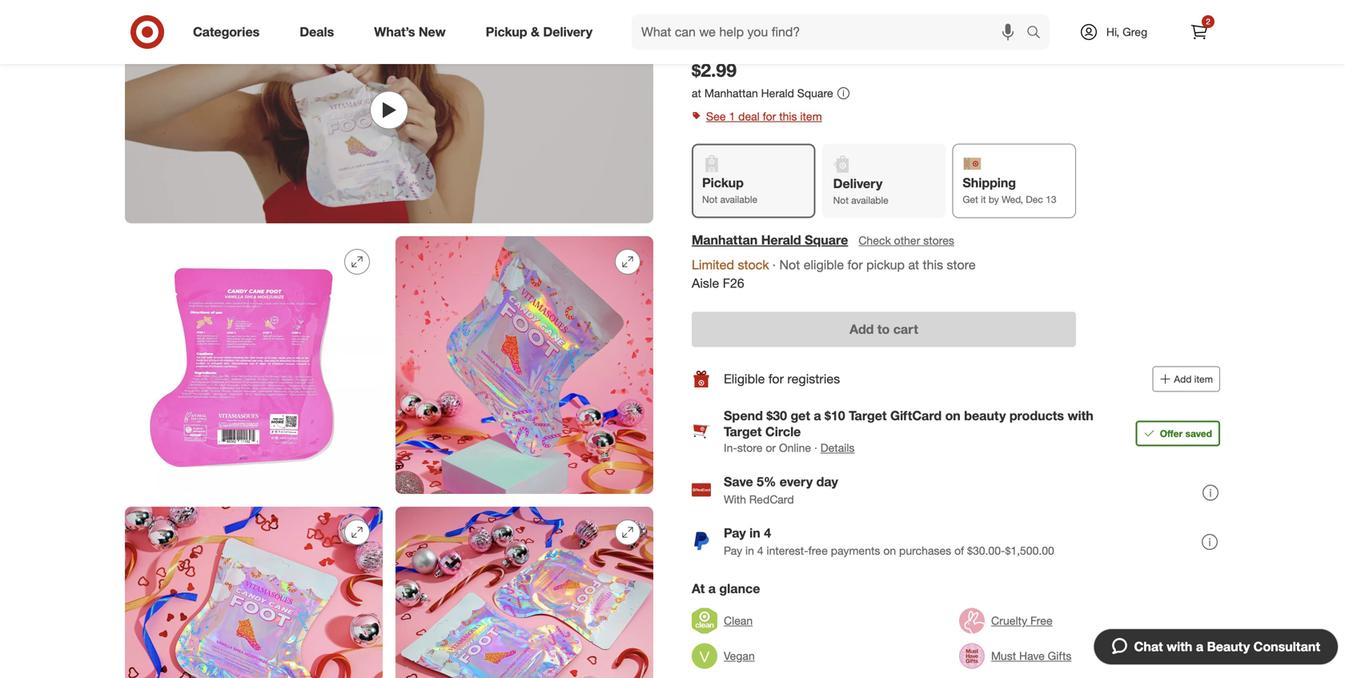 Task type: vqa. For each thing, say whether or not it's contained in the screenshot.
'Style:'
no



Task type: describe. For each thing, give the bounding box(es) containing it.
manhattan herald square button
[[692, 231, 848, 249]]

available for pickup
[[720, 193, 758, 205]]

registries
[[787, 371, 840, 386]]

glance
[[719, 581, 760, 596]]

11 link
[[692, 38, 796, 57]]

chat
[[1134, 639, 1163, 655]]

0 vertical spatial square
[[797, 86, 833, 100]]

get
[[791, 408, 810, 423]]

categories link
[[179, 14, 280, 50]]

eligible
[[804, 257, 844, 273]]

dec
[[1026, 193, 1043, 205]]

hi,
[[1107, 25, 1120, 39]]

at manhattan herald square
[[692, 86, 833, 100]]

purchases
[[899, 543, 951, 557]]

0 vertical spatial this
[[779, 109, 797, 123]]

f
[[723, 275, 730, 291]]

free
[[808, 543, 828, 557]]

deal
[[738, 109, 760, 123]]

get
[[963, 193, 978, 205]]

vitamasques candy cane foot mask - 0.54 fl oz, 3 of 13 image
[[125, 236, 383, 494]]

limited
[[692, 257, 734, 273]]

by
[[989, 193, 999, 205]]

beauty
[[1207, 639, 1250, 655]]

add item
[[1174, 373, 1213, 385]]

pickup
[[866, 257, 905, 273]]

deals link
[[286, 14, 354, 50]]

13
[[1046, 193, 1057, 205]]

must have gifts
[[991, 649, 1072, 663]]

add to cart button
[[692, 312, 1076, 347]]

in-
[[724, 440, 737, 455]]

details button
[[821, 440, 855, 456]]

stock
[[738, 257, 769, 273]]

vegan
[[724, 649, 755, 663]]

item inside add item button
[[1194, 373, 1213, 385]]

pickup & delivery
[[486, 24, 593, 40]]

0 vertical spatial target
[[849, 408, 887, 423]]

vitamasques candy cane foot mask - 0.54 fl oz
[[692, 12, 1109, 34]]

for inside limited stock · not eligible for pickup at this store aisle f 26
[[848, 257, 863, 273]]

limited stock · not eligible for pickup at this store aisle f 26
[[692, 257, 976, 291]]

gifts
[[1048, 649, 1072, 663]]

with inside spend $30 get a $10 target giftcard on beauty products with target circle in-store or online ∙ details
[[1068, 408, 1094, 423]]

delivery not available
[[833, 176, 889, 206]]

fl
[[1072, 12, 1083, 34]]

other
[[894, 233, 920, 247]]

add for add to cart
[[850, 321, 874, 337]]

26
[[730, 275, 744, 291]]

search
[[1019, 26, 1058, 41]]

interest-
[[767, 543, 808, 557]]

candy
[[810, 12, 866, 34]]

mask
[[966, 12, 1013, 34]]

0 horizontal spatial 4
[[757, 543, 764, 557]]

square inside manhattan herald square button
[[805, 232, 848, 248]]

0 vertical spatial at
[[692, 86, 701, 100]]

redcard
[[749, 492, 794, 506]]

∙
[[814, 440, 817, 455]]

giftcard
[[890, 408, 942, 423]]

0 vertical spatial in
[[750, 525, 761, 541]]

not for pickup
[[702, 193, 718, 205]]

payments
[[831, 543, 880, 557]]

what's
[[374, 24, 415, 40]]

of
[[955, 543, 964, 557]]

wed,
[[1002, 193, 1023, 205]]

pickup not available
[[702, 175, 758, 205]]

search button
[[1019, 14, 1058, 53]]

with inside "button"
[[1167, 639, 1193, 655]]

manhattan inside button
[[692, 232, 758, 248]]

store inside spend $30 get a $10 target giftcard on beauty products with target circle in-store or online ∙ details
[[737, 440, 763, 455]]

stores
[[923, 233, 954, 247]]

0 vertical spatial manhattan
[[704, 86, 758, 100]]

add for add item
[[1174, 373, 1192, 385]]

hi, greg
[[1107, 25, 1148, 39]]

shipping get it by wed, dec 13
[[963, 175, 1057, 205]]

must
[[991, 649, 1016, 663]]

at a glance
[[692, 581, 760, 596]]

$10
[[825, 408, 845, 423]]

greg
[[1123, 25, 1148, 39]]

day
[[816, 474, 838, 489]]

vitamasques candy cane foot mask - 0.54 fl oz, 4 of 13 image
[[396, 236, 653, 494]]

11
[[767, 39, 780, 53]]

1 herald from the top
[[761, 86, 794, 100]]

saved
[[1185, 427, 1212, 439]]

store inside limited stock · not eligible for pickup at this store aisle f 26
[[947, 257, 976, 273]]

vitamasques candy cane foot mask - 0.54 fl oz, 2 of 13, play video image
[[125, 0, 653, 224]]

categories
[[193, 24, 260, 40]]

vitamasques candy cane foot mask - 0.54 fl oz, 5 of 13 image
[[125, 507, 383, 678]]

add to cart
[[850, 321, 918, 337]]

beauty
[[964, 408, 1006, 423]]

deals
[[300, 24, 334, 40]]

see 1 deal for this item
[[706, 109, 822, 123]]

a inside chat with a beauty consultant "button"
[[1196, 639, 1204, 655]]

what's new link
[[361, 14, 466, 50]]

it
[[981, 193, 986, 205]]

$2.99
[[692, 59, 737, 81]]

cart
[[893, 321, 918, 337]]

0.54
[[1031, 12, 1067, 34]]



Task type: locate. For each thing, give the bounding box(es) containing it.
at down $2.99
[[692, 86, 701, 100]]

2 vertical spatial for
[[769, 371, 784, 386]]

0 vertical spatial add
[[850, 321, 874, 337]]

1 horizontal spatial item
[[1194, 373, 1213, 385]]

1 horizontal spatial delivery
[[833, 176, 883, 191]]

available inside delivery not available
[[851, 194, 889, 206]]

1 vertical spatial square
[[805, 232, 848, 248]]

1 horizontal spatial a
[[814, 408, 821, 423]]

1 vertical spatial on
[[883, 543, 896, 557]]

0 vertical spatial delivery
[[543, 24, 593, 40]]

pickup
[[486, 24, 527, 40], [702, 175, 744, 190]]

clean button
[[692, 603, 753, 638]]

0 horizontal spatial store
[[737, 440, 763, 455]]

1 pay from the top
[[724, 525, 746, 541]]

pickup down see
[[702, 175, 744, 190]]

1 vertical spatial add
[[1174, 373, 1192, 385]]

1 horizontal spatial pickup
[[702, 175, 744, 190]]

not up limited
[[702, 193, 718, 205]]

4 left the interest-
[[757, 543, 764, 557]]

offer saved
[[1160, 427, 1212, 439]]

in
[[750, 525, 761, 541], [745, 543, 754, 557]]

1 vertical spatial item
[[1194, 373, 1213, 385]]

oz
[[1088, 12, 1109, 34]]

for right eligible
[[769, 371, 784, 386]]

eligible
[[724, 371, 765, 386]]

herald inside button
[[761, 232, 801, 248]]

$1,500.00
[[1005, 543, 1054, 557]]

for
[[763, 109, 776, 123], [848, 257, 863, 273], [769, 371, 784, 386]]

pay up glance
[[724, 543, 742, 557]]

cruelty
[[991, 613, 1027, 627]]

delivery right &
[[543, 24, 593, 40]]

for right deal
[[763, 109, 776, 123]]

0 vertical spatial store
[[947, 257, 976, 273]]

cane
[[871, 12, 917, 34]]

a inside spend $30 get a $10 target giftcard on beauty products with target circle in-store or online ∙ details
[[814, 408, 821, 423]]

not inside limited stock · not eligible for pickup at this store aisle f 26
[[780, 257, 800, 273]]

0 horizontal spatial target
[[724, 424, 762, 439]]

clean
[[724, 613, 753, 627]]

1 vertical spatial target
[[724, 424, 762, 439]]

spend $30 get a $10 target giftcard on beauty products with target circle in-store or online ∙ details
[[724, 408, 1094, 455]]

2 horizontal spatial a
[[1196, 639, 1204, 655]]

0 vertical spatial a
[[814, 408, 821, 423]]

1 vertical spatial pickup
[[702, 175, 744, 190]]

$30.00-
[[967, 543, 1005, 557]]

manhattan herald square
[[692, 232, 848, 248]]

square up eligible
[[805, 232, 848, 248]]

0 horizontal spatial not
[[702, 193, 718, 205]]

2 link
[[1182, 14, 1217, 50]]

2 herald from the top
[[761, 232, 801, 248]]

not inside pickup not available
[[702, 193, 718, 205]]

on right payments on the right of the page
[[883, 543, 896, 557]]

not up eligible
[[833, 194, 849, 206]]

vegan button
[[692, 638, 755, 673]]

0 vertical spatial with
[[1068, 408, 1094, 423]]

0 vertical spatial pay
[[724, 525, 746, 541]]

target
[[849, 408, 887, 423], [724, 424, 762, 439]]

2 pay from the top
[[724, 543, 742, 557]]

not inside delivery not available
[[833, 194, 849, 206]]

target down spend
[[724, 424, 762, 439]]

5%
[[757, 474, 776, 489]]

manhattan up limited
[[692, 232, 758, 248]]

4 up the interest-
[[764, 525, 771, 541]]

pickup inside pickup not available
[[702, 175, 744, 190]]

or
[[766, 440, 776, 455]]

cruelty free
[[991, 613, 1053, 627]]

2 vertical spatial a
[[1196, 639, 1204, 655]]

2
[[1206, 16, 1211, 26]]

target right $10
[[849, 408, 887, 423]]

consultant
[[1254, 639, 1320, 655]]

delivery inside delivery not available
[[833, 176, 883, 191]]

with right chat
[[1167, 639, 1193, 655]]

1 vertical spatial pay
[[724, 543, 742, 557]]

to
[[878, 321, 890, 337]]

herald up ·
[[761, 232, 801, 248]]

pay in 4 pay in 4 interest-free payments on purchases of $30.00-$1,500.00
[[724, 525, 1054, 557]]

offer
[[1160, 427, 1183, 439]]

on
[[945, 408, 961, 423], [883, 543, 896, 557]]

aisle
[[692, 275, 719, 291]]

not for delivery
[[833, 194, 849, 206]]

at down other
[[908, 257, 919, 273]]

this down 'at manhattan herald square'
[[779, 109, 797, 123]]

available for delivery
[[851, 194, 889, 206]]

a
[[814, 408, 821, 423], [708, 581, 716, 596], [1196, 639, 1204, 655]]

at inside limited stock · not eligible for pickup at this store aisle f 26
[[908, 257, 919, 273]]

details
[[821, 440, 855, 455]]

have
[[1019, 649, 1045, 663]]

must have gifts button
[[959, 638, 1072, 673]]

1 vertical spatial at
[[908, 257, 919, 273]]

this
[[779, 109, 797, 123], [923, 257, 943, 273]]

add left 'to'
[[850, 321, 874, 337]]

0 horizontal spatial pickup
[[486, 24, 527, 40]]

1 vertical spatial in
[[745, 543, 754, 557]]

item down 'at manhattan herald square'
[[800, 109, 822, 123]]

new
[[419, 24, 446, 40]]

1 horizontal spatial with
[[1167, 639, 1193, 655]]

pickup for not
[[702, 175, 744, 190]]

available inside pickup not available
[[720, 193, 758, 205]]

item inside see 1 deal for this item link
[[800, 109, 822, 123]]

on inside pay in 4 pay in 4 interest-free payments on purchases of $30.00-$1,500.00
[[883, 543, 896, 557]]

eligible for registries
[[724, 371, 840, 386]]

this inside limited stock · not eligible for pickup at this store aisle f 26
[[923, 257, 943, 273]]

store left or
[[737, 440, 763, 455]]

with right products in the bottom right of the page
[[1068, 408, 1094, 423]]

1 horizontal spatial available
[[851, 194, 889, 206]]

add
[[850, 321, 874, 337], [1174, 373, 1192, 385]]

vitamasques
[[692, 12, 805, 34]]

1 vertical spatial this
[[923, 257, 943, 273]]

add up the offer saved
[[1174, 373, 1192, 385]]

herald
[[761, 86, 794, 100], [761, 232, 801, 248]]

0 horizontal spatial available
[[720, 193, 758, 205]]

manhattan up 1
[[704, 86, 758, 100]]

a left beauty
[[1196, 639, 1204, 655]]

products
[[1010, 408, 1064, 423]]

pickup for &
[[486, 24, 527, 40]]

0 vertical spatial on
[[945, 408, 961, 423]]

1 horizontal spatial not
[[780, 257, 800, 273]]

1 vertical spatial store
[[737, 440, 763, 455]]

0 horizontal spatial a
[[708, 581, 716, 596]]

save
[[724, 474, 753, 489]]

0 horizontal spatial delivery
[[543, 24, 593, 40]]

manhattan
[[704, 86, 758, 100], [692, 232, 758, 248]]

item up saved
[[1194, 373, 1213, 385]]

available up the manhattan herald square
[[720, 193, 758, 205]]

delivery
[[543, 24, 593, 40], [833, 176, 883, 191]]

at
[[692, 581, 705, 596]]

0 horizontal spatial add
[[850, 321, 874, 337]]

store down stores
[[947, 257, 976, 273]]

0 vertical spatial item
[[800, 109, 822, 123]]

1 horizontal spatial add
[[1174, 373, 1192, 385]]

square
[[797, 86, 833, 100], [805, 232, 848, 248]]

1 vertical spatial with
[[1167, 639, 1193, 655]]

1 vertical spatial 4
[[757, 543, 764, 557]]

2 horizontal spatial not
[[833, 194, 849, 206]]

spend
[[724, 408, 763, 423]]

pickup & delivery link
[[472, 14, 613, 50]]

pay down with
[[724, 525, 746, 541]]

in left the interest-
[[745, 543, 754, 557]]

0 vertical spatial for
[[763, 109, 776, 123]]

a right at
[[708, 581, 716, 596]]

cruelty free button
[[959, 603, 1053, 638]]

in down redcard
[[750, 525, 761, 541]]

for left pickup
[[848, 257, 863, 273]]

online
[[779, 440, 811, 455]]

offer saved button
[[1136, 420, 1220, 446]]

·
[[772, 257, 776, 273]]

a right get
[[814, 408, 821, 423]]

0 horizontal spatial at
[[692, 86, 701, 100]]

0 vertical spatial pickup
[[486, 24, 527, 40]]

on left beauty
[[945, 408, 961, 423]]

1 horizontal spatial target
[[849, 408, 887, 423]]

free
[[1031, 613, 1053, 627]]

check
[[859, 233, 891, 247]]

what's new
[[374, 24, 446, 40]]

1 horizontal spatial 4
[[764, 525, 771, 541]]

What can we help you find? suggestions appear below search field
[[632, 14, 1031, 50]]

1 horizontal spatial on
[[945, 408, 961, 423]]

1 horizontal spatial store
[[947, 257, 976, 273]]

with
[[724, 492, 746, 506]]

1 vertical spatial for
[[848, 257, 863, 273]]

pay
[[724, 525, 746, 541], [724, 543, 742, 557]]

foot
[[922, 12, 961, 34]]

0 horizontal spatial item
[[800, 109, 822, 123]]

0 vertical spatial 4
[[764, 525, 771, 541]]

1 vertical spatial a
[[708, 581, 716, 596]]

available up check
[[851, 194, 889, 206]]

circle
[[765, 424, 801, 439]]

this down stores
[[923, 257, 943, 273]]

1 vertical spatial delivery
[[833, 176, 883, 191]]

pickup left &
[[486, 24, 527, 40]]

0 horizontal spatial on
[[883, 543, 896, 557]]

1 vertical spatial herald
[[761, 232, 801, 248]]

1 vertical spatial manhattan
[[692, 232, 758, 248]]

0 horizontal spatial this
[[779, 109, 797, 123]]

chat with a beauty consultant button
[[1093, 629, 1339, 665]]

on inside spend $30 get a $10 target giftcard on beauty products with target circle in-store or online ∙ details
[[945, 408, 961, 423]]

delivery up check
[[833, 176, 883, 191]]

not right ·
[[780, 257, 800, 273]]

1 horizontal spatial at
[[908, 257, 919, 273]]

add item button
[[1153, 366, 1220, 392]]

herald up see 1 deal for this item at the right of page
[[761, 86, 794, 100]]

check other stores button
[[858, 232, 955, 249]]

0 vertical spatial herald
[[761, 86, 794, 100]]

vitamasques candy cane foot mask - 0.54 fl oz, 6 of 13 image
[[396, 507, 653, 678]]

square up see 1 deal for this item at the right of page
[[797, 86, 833, 100]]

0 horizontal spatial with
[[1068, 408, 1094, 423]]

1 horizontal spatial this
[[923, 257, 943, 273]]

4
[[764, 525, 771, 541], [757, 543, 764, 557]]



